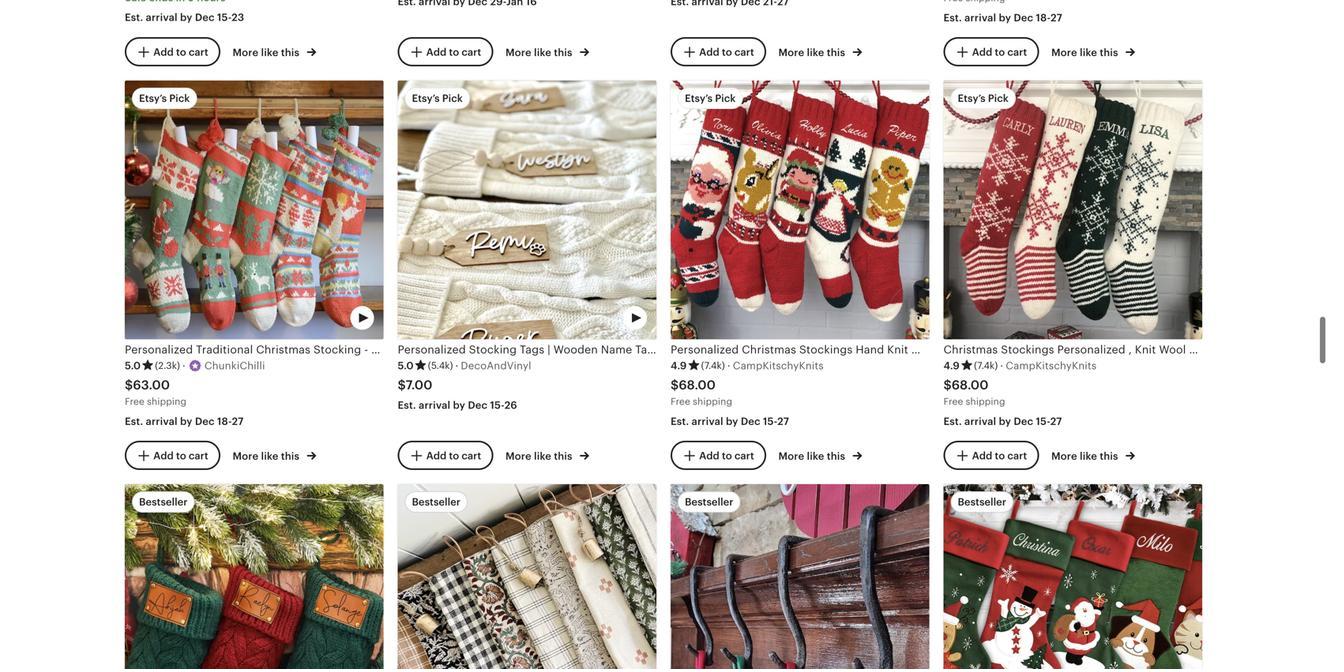 Task type: describe. For each thing, give the bounding box(es) containing it.
(2.3k)
[[155, 360, 180, 371]]

· for christmas stockings personalized , knit wool fair isle stockings, custom stockings, white and green stockings, hand knit holiday stockings image
[[1001, 360, 1004, 372]]

$ for personalized traditional christmas stocking - hand knit 'image'
[[125, 378, 133, 393]]

2 bestseller link from the left
[[398, 484, 657, 669]]

15- inside the "$ 7.00 est. arrival by dec 15-26"
[[490, 399, 505, 411]]

$ for personalized christmas stockings hand knit wool stockings for girls image
[[671, 378, 679, 393]]

1 knit from the left
[[403, 343, 424, 356]]

4.9 for personalized christmas stockings hand knit wool stockings for girls image
[[671, 360, 687, 372]]

(7.4k) for personalized christmas stockings hand knit wool stockings for girls image
[[701, 360, 725, 371]]

est. arrival by dec 15-23
[[125, 11, 244, 23]]

free for personalized traditional christmas stocking - hand knit
[[125, 396, 145, 407]]

2 etsy's pick from the left
[[412, 93, 463, 104]]

27 for christmas stockings personalized , knit wool fair isle stockings, custom stockings, white and green stockings, hand knit holiday stockings image
[[1051, 416, 1063, 428]]

0 horizontal spatial 18-
[[217, 416, 232, 428]]

stocking
[[314, 343, 361, 356]]

· for the personalized stocking tags |  wooden name tags | christmas labels |  wooden present tags | christmas stocking tags | present tags image
[[456, 360, 459, 372]]

4 pick from the left
[[988, 93, 1009, 104]]

personalized for 68.00
[[671, 343, 739, 356]]

68.00 for christmas stockings personalized , knit wool fair isle stockings, custom stockings, white and green stockings, hand knit holiday stockings image
[[952, 378, 989, 393]]

est. inside the "$ 7.00 est. arrival by dec 15-26"
[[398, 399, 416, 411]]

1 etsy's pick from the left
[[139, 93, 190, 104]]

$ 68.00 free shipping for christmas stockings personalized , knit wool fair isle stockings, custom stockings, white and green stockings, hand knit holiday stockings image
[[944, 378, 1006, 407]]

3 etsy's pick from the left
[[685, 93, 736, 104]]

68.00 for personalized christmas stockings hand knit wool stockings for girls image
[[679, 378, 716, 393]]

(5.4k)
[[428, 360, 453, 371]]

personalized for 63.00
[[125, 343, 193, 356]]

personalized christmas stockings hand knit wool stockings for girls image
[[671, 81, 930, 340]]

branch mantel christmas stocking holders with rubber base for better grip, cast iron hook that can hold upto 9 lbs - lulu decor image
[[671, 484, 930, 669]]

$ 7.00 est. arrival by dec 15-26
[[398, 378, 517, 411]]

23
[[232, 11, 244, 23]]

bestseller for personalised christmas stockings,leather patch stockings,knitted stockings,custom family stockings with name,holiday stocking,christmas gift image
[[139, 496, 188, 508]]

27 for personalized christmas stockings hand knit wool stockings for girls image
[[778, 416, 790, 428]]

-
[[364, 343, 368, 356]]

4 etsy's from the left
[[958, 93, 986, 104]]

1 stockings from the left
[[800, 343, 853, 356]]

1 pick from the left
[[169, 93, 190, 104]]

1 bestseller link from the left
[[125, 484, 384, 669]]

2 etsy's from the left
[[412, 93, 440, 104]]

for
[[998, 343, 1015, 356]]

63.00
[[133, 378, 170, 393]]

4.9 for christmas stockings personalized , knit wool fair isle stockings, custom stockings, white and green stockings, hand knit holiday stockings image
[[944, 360, 960, 372]]

26
[[505, 399, 517, 411]]

27 for personalized traditional christmas stocking - hand knit 'image'
[[232, 416, 244, 428]]



Task type: vqa. For each thing, say whether or not it's contained in the screenshot.
HOME & LIVING to the bottom
no



Task type: locate. For each thing, give the bounding box(es) containing it.
hand right "-"
[[371, 343, 400, 356]]

1 bestseller from the left
[[139, 496, 188, 508]]

$ for christmas stockings personalized , knit wool fair isle stockings, custom stockings, white and green stockings, hand knit holiday stockings image
[[944, 378, 952, 393]]

(7.4k) for christmas stockings personalized , knit wool fair isle stockings, custom stockings, white and green stockings, hand knit holiday stockings image
[[974, 360, 998, 371]]

4 bestseller from the left
[[958, 496, 1007, 508]]

product video element for 63.00
[[125, 81, 384, 340]]

arrival
[[146, 11, 178, 23], [965, 12, 997, 24], [419, 399, 451, 411], [146, 416, 178, 428], [692, 416, 724, 428], [965, 416, 997, 428]]

0 horizontal spatial knit
[[403, 343, 424, 356]]

0 horizontal spatial 5.0
[[125, 360, 141, 372]]

0 horizontal spatial est. arrival by dec 15-27
[[671, 416, 790, 428]]

wool
[[912, 343, 939, 356]]

bestseller for vintage inspired  christmas stockings  | trendy christmas stocking | modern farmhouse christmas stockings | high end | boutique christmas image
[[412, 496, 461, 508]]

girls
[[1018, 343, 1043, 356]]

bestseller link
[[125, 484, 384, 669], [398, 484, 657, 669], [671, 484, 930, 669], [944, 484, 1203, 669]]

2 horizontal spatial shipping
[[966, 396, 1006, 407]]

1 horizontal spatial 5.0
[[398, 360, 414, 372]]

1 personalized from the left
[[125, 343, 193, 356]]

2 knit from the left
[[888, 343, 909, 356]]

est. arrival by dec 15-27 for personalized christmas stockings hand knit wool stockings for girls image
[[671, 416, 790, 428]]

1 horizontal spatial personalized
[[671, 343, 739, 356]]

27
[[1051, 12, 1063, 24], [232, 416, 244, 428], [778, 416, 790, 428], [1051, 416, 1063, 428]]

1 horizontal spatial product video element
[[398, 81, 657, 340]]

· for personalized traditional christmas stocking - hand knit 'image'
[[182, 360, 186, 372]]

$ 68.00 free shipping for personalized christmas stockings hand knit wool stockings for girls image
[[671, 378, 733, 407]]

1 christmas from the left
[[256, 343, 311, 356]]

personalized
[[125, 343, 193, 356], [671, 343, 739, 356]]

hand
[[371, 343, 400, 356], [856, 343, 885, 356]]

4 · from the left
[[1001, 360, 1004, 372]]

$
[[125, 378, 133, 393], [398, 378, 406, 393], [671, 378, 679, 393], [944, 378, 952, 393]]

5.0 for 7.00
[[398, 360, 414, 372]]

1 4.9 from the left
[[671, 360, 687, 372]]

·
[[182, 360, 186, 372], [456, 360, 459, 372], [728, 360, 731, 372], [1001, 360, 1004, 372]]

2 horizontal spatial free
[[944, 396, 964, 407]]

0 vertical spatial est. arrival by dec 18-27
[[944, 12, 1063, 24]]

knit up '7.00' at left bottom
[[403, 343, 424, 356]]

2 est. arrival by dec 15-27 from the left
[[944, 416, 1063, 428]]

1 horizontal spatial shipping
[[693, 396, 733, 407]]

2 4.9 from the left
[[944, 360, 960, 372]]

0 vertical spatial 18-
[[1036, 12, 1051, 24]]

0 horizontal spatial hand
[[371, 343, 400, 356]]

custom christmas stocking - ballantines font - traditional design: santa, reindeer, snowman image
[[944, 484, 1203, 669]]

bestseller for branch mantel christmas stocking holders with rubber base for better grip, cast iron hook that can hold upto 9 lbs - lulu decor image
[[685, 496, 734, 508]]

4 etsy's pick from the left
[[958, 93, 1009, 104]]

2 · from the left
[[456, 360, 459, 372]]

hand left wool
[[856, 343, 885, 356]]

2 free from the left
[[671, 396, 691, 407]]

more like this
[[233, 47, 302, 58], [506, 47, 575, 58], [779, 47, 848, 58], [1052, 47, 1121, 58], [233, 450, 302, 462], [506, 450, 575, 462], [779, 450, 848, 462], [1052, 450, 1121, 462]]

2 horizontal spatial product video element
[[944, 484, 1203, 669]]

1 horizontal spatial est. arrival by dec 15-27
[[944, 416, 1063, 428]]

2 (7.4k) from the left
[[974, 360, 998, 371]]

personalized traditional christmas stocking - hand knit
[[125, 343, 424, 356]]

product video element for 7.00
[[398, 81, 657, 340]]

shipping for traditional
[[147, 396, 186, 407]]

0 horizontal spatial personalized
[[125, 343, 193, 356]]

pick
[[169, 93, 190, 104], [442, 93, 463, 104], [715, 93, 736, 104], [988, 93, 1009, 104]]

1 $ 68.00 free shipping from the left
[[671, 378, 733, 407]]

0 horizontal spatial stockings
[[800, 343, 853, 356]]

5.0 for 63.00
[[125, 360, 141, 372]]

dec
[[195, 11, 215, 23], [1014, 12, 1034, 24], [468, 399, 488, 411], [195, 416, 215, 428], [741, 416, 761, 428], [1014, 416, 1034, 428]]

personalized stocking tags |  wooden name tags | christmas labels |  wooden present tags | christmas stocking tags | present tags image
[[398, 81, 657, 340]]

christmas
[[256, 343, 311, 356], [742, 343, 797, 356]]

etsy's pick
[[139, 93, 190, 104], [412, 93, 463, 104], [685, 93, 736, 104], [958, 93, 1009, 104]]

est.
[[125, 11, 143, 23], [944, 12, 962, 24], [398, 399, 416, 411], [125, 416, 143, 428], [671, 416, 689, 428], [944, 416, 962, 428]]

1 vertical spatial est. arrival by dec 18-27
[[125, 416, 244, 428]]

3 bestseller from the left
[[685, 496, 734, 508]]

2 personalized from the left
[[671, 343, 739, 356]]

1 (7.4k) from the left
[[701, 360, 725, 371]]

more
[[233, 47, 259, 58], [506, 47, 532, 58], [779, 47, 805, 58], [1052, 47, 1078, 58], [233, 450, 259, 462], [506, 450, 532, 462], [779, 450, 805, 462], [1052, 450, 1078, 462]]

0 horizontal spatial 68.00
[[679, 378, 716, 393]]

free for personalized christmas stockings hand knit wool stockings for girls
[[671, 396, 691, 407]]

1 horizontal spatial knit
[[888, 343, 909, 356]]

cart
[[189, 46, 208, 58], [462, 46, 481, 58], [735, 46, 755, 58], [1008, 46, 1028, 58], [189, 450, 208, 462], [462, 450, 481, 462], [735, 450, 755, 462], [1008, 450, 1028, 462]]

4 $ from the left
[[944, 378, 952, 393]]

personalised christmas stockings,leather patch stockings,knitted stockings,custom family stockings with name,holiday stocking,christmas gift image
[[125, 484, 384, 669]]

shipping for christmas
[[693, 396, 733, 407]]

stockings
[[800, 343, 853, 356], [942, 343, 995, 356]]

product video element
[[125, 81, 384, 340], [398, 81, 657, 340], [944, 484, 1203, 669]]

5.0 up the 63.00
[[125, 360, 141, 372]]

$ 68.00 free shipping
[[671, 378, 733, 407], [944, 378, 1006, 407]]

1 free from the left
[[125, 396, 145, 407]]

2 $ 68.00 free shipping from the left
[[944, 378, 1006, 407]]

1 horizontal spatial hand
[[856, 343, 885, 356]]

$ 63.00 free shipping
[[125, 378, 186, 407]]

15-
[[217, 11, 232, 23], [490, 399, 505, 411], [763, 416, 778, 428], [1036, 416, 1051, 428]]

like
[[261, 47, 279, 58], [534, 47, 552, 58], [807, 47, 825, 58], [1080, 47, 1098, 58], [261, 450, 279, 462], [534, 450, 552, 462], [807, 450, 825, 462], [1080, 450, 1098, 462]]

etsy's
[[139, 93, 167, 104], [412, 93, 440, 104], [685, 93, 713, 104], [958, 93, 986, 104]]

3 shipping from the left
[[966, 396, 1006, 407]]

0 horizontal spatial 4.9
[[671, 360, 687, 372]]

by inside the "$ 7.00 est. arrival by dec 15-26"
[[453, 399, 466, 411]]

vintage inspired  christmas stockings  | trendy christmas stocking | modern farmhouse christmas stockings | high end | boutique christmas image
[[398, 484, 657, 669]]

1 horizontal spatial 18-
[[1036, 12, 1051, 24]]

0 horizontal spatial $ 68.00 free shipping
[[671, 378, 733, 407]]

3 bestseller link from the left
[[671, 484, 930, 669]]

shipping
[[147, 396, 186, 407], [693, 396, 733, 407], [966, 396, 1006, 407]]

1 5.0 from the left
[[125, 360, 141, 372]]

· for personalized christmas stockings hand knit wool stockings for girls image
[[728, 360, 731, 372]]

shipping inside the $ 63.00 free shipping
[[147, 396, 186, 407]]

1 est. arrival by dec 15-27 from the left
[[671, 416, 790, 428]]

knit
[[403, 343, 424, 356], [888, 343, 909, 356]]

3 pick from the left
[[715, 93, 736, 104]]

1 shipping from the left
[[147, 396, 186, 407]]

add to cart button
[[125, 37, 220, 66], [398, 37, 493, 66], [671, 37, 766, 66], [944, 37, 1039, 66], [125, 441, 220, 470], [398, 441, 493, 470], [671, 441, 766, 470], [944, 441, 1039, 470]]

1 horizontal spatial (7.4k)
[[974, 360, 998, 371]]

2 stockings from the left
[[942, 343, 995, 356]]

3 etsy's from the left
[[685, 93, 713, 104]]

1 $ from the left
[[125, 378, 133, 393]]

est. arrival by dec 15-27
[[671, 416, 790, 428], [944, 416, 1063, 428]]

1 horizontal spatial 68.00
[[952, 378, 989, 393]]

1 horizontal spatial est. arrival by dec 18-27
[[944, 12, 1063, 24]]

4.9
[[671, 360, 687, 372], [944, 360, 960, 372]]

est. arrival by dec 15-27 for christmas stockings personalized , knit wool fair isle stockings, custom stockings, white and green stockings, hand knit holiday stockings image
[[944, 416, 1063, 428]]

1 horizontal spatial stockings
[[942, 343, 995, 356]]

1 · from the left
[[182, 360, 186, 372]]

2 bestseller from the left
[[412, 496, 461, 508]]

0 horizontal spatial (7.4k)
[[701, 360, 725, 371]]

5.0 up '7.00' at left bottom
[[398, 360, 414, 372]]

2 shipping from the left
[[693, 396, 733, 407]]

this
[[281, 47, 300, 58], [554, 47, 573, 58], [827, 47, 846, 58], [1100, 47, 1119, 58], [281, 450, 300, 462], [554, 450, 573, 462], [827, 450, 846, 462], [1100, 450, 1119, 462]]

to
[[176, 46, 186, 58], [449, 46, 459, 58], [722, 46, 732, 58], [995, 46, 1005, 58], [176, 450, 186, 462], [449, 450, 459, 462], [722, 450, 732, 462], [995, 450, 1005, 462]]

1 68.00 from the left
[[679, 378, 716, 393]]

traditional
[[196, 343, 253, 356]]

0 horizontal spatial christmas
[[256, 343, 311, 356]]

add to cart
[[153, 46, 208, 58], [426, 46, 481, 58], [699, 46, 755, 58], [973, 46, 1028, 58], [153, 450, 208, 462], [426, 450, 481, 462], [699, 450, 755, 462], [973, 450, 1028, 462]]

knit left wool
[[888, 343, 909, 356]]

0 horizontal spatial free
[[125, 396, 145, 407]]

2 $ from the left
[[398, 378, 406, 393]]

1 horizontal spatial $ 68.00 free shipping
[[944, 378, 1006, 407]]

1 vertical spatial 18-
[[217, 416, 232, 428]]

0 horizontal spatial product video element
[[125, 81, 384, 340]]

2 pick from the left
[[442, 93, 463, 104]]

$ inside the $ 63.00 free shipping
[[125, 378, 133, 393]]

2 hand from the left
[[856, 343, 885, 356]]

3 free from the left
[[944, 396, 964, 407]]

3 · from the left
[[728, 360, 731, 372]]

free
[[125, 396, 145, 407], [671, 396, 691, 407], [944, 396, 964, 407]]

add
[[153, 46, 174, 58], [426, 46, 447, 58], [699, 46, 720, 58], [973, 46, 993, 58], [153, 450, 174, 462], [426, 450, 447, 462], [699, 450, 720, 462], [973, 450, 993, 462]]

dec inside the "$ 7.00 est. arrival by dec 15-26"
[[468, 399, 488, 411]]

bestseller
[[139, 496, 188, 508], [412, 496, 461, 508], [685, 496, 734, 508], [958, 496, 1007, 508]]

4 bestseller link from the left
[[944, 484, 1203, 669]]

2 5.0 from the left
[[398, 360, 414, 372]]

personalized traditional christmas stocking - hand knit image
[[125, 81, 384, 340]]

arrival inside the "$ 7.00 est. arrival by dec 15-26"
[[419, 399, 451, 411]]

1 horizontal spatial free
[[671, 396, 691, 407]]

more like this link
[[233, 43, 316, 60], [506, 43, 589, 60], [779, 43, 862, 60], [1052, 43, 1136, 60], [233, 447, 316, 464], [506, 447, 589, 464], [779, 447, 862, 464], [1052, 447, 1136, 464]]

by
[[180, 11, 192, 23], [999, 12, 1012, 24], [453, 399, 466, 411], [180, 416, 192, 428], [726, 416, 739, 428], [999, 416, 1012, 428]]

$ inside the "$ 7.00 est. arrival by dec 15-26"
[[398, 378, 406, 393]]

est. arrival by dec 18-27
[[944, 12, 1063, 24], [125, 416, 244, 428]]

1 hand from the left
[[371, 343, 400, 356]]

1 etsy's from the left
[[139, 93, 167, 104]]

1 horizontal spatial 4.9
[[944, 360, 960, 372]]

18-
[[1036, 12, 1051, 24], [217, 416, 232, 428]]

personalized christmas stockings hand knit wool stockings for girls
[[671, 343, 1043, 356]]

christmas stockings personalized , knit wool fair isle stockings, custom stockings, white and green stockings, hand knit holiday stockings image
[[944, 81, 1203, 340]]

0 horizontal spatial shipping
[[147, 396, 186, 407]]

(7.4k)
[[701, 360, 725, 371], [974, 360, 998, 371]]

5.0
[[125, 360, 141, 372], [398, 360, 414, 372]]

free inside the $ 63.00 free shipping
[[125, 396, 145, 407]]

0 horizontal spatial est. arrival by dec 18-27
[[125, 416, 244, 428]]

3 $ from the left
[[671, 378, 679, 393]]

1 horizontal spatial christmas
[[742, 343, 797, 356]]

2 68.00 from the left
[[952, 378, 989, 393]]

68.00
[[679, 378, 716, 393], [952, 378, 989, 393]]

2 christmas from the left
[[742, 343, 797, 356]]

7.00
[[406, 378, 433, 393]]



